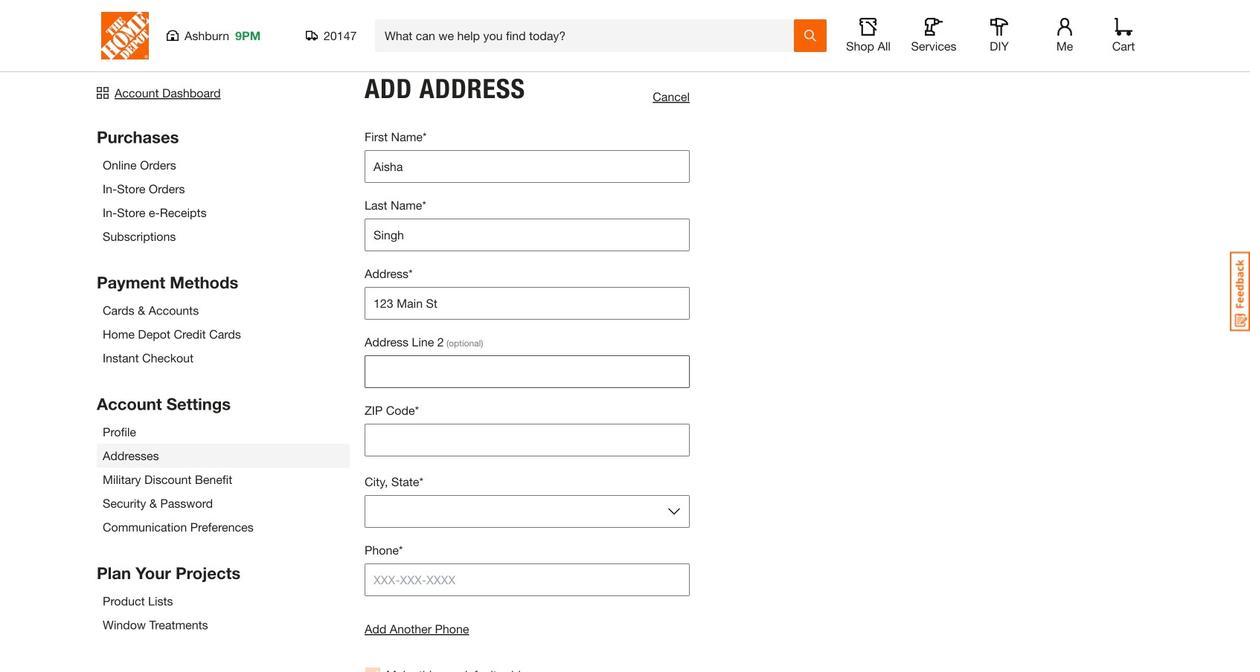 Task type: vqa. For each thing, say whether or not it's contained in the screenshot.
the dishonorably
no



Task type: locate. For each thing, give the bounding box(es) containing it.
None button
[[365, 496, 690, 528]]

XXX-XXX-XXXX text field
[[365, 564, 690, 597]]

None text field
[[365, 150, 690, 183], [365, 287, 690, 320], [365, 150, 690, 183], [365, 287, 690, 320]]

None text field
[[365, 219, 690, 252], [365, 356, 690, 388], [365, 424, 690, 457], [365, 219, 690, 252], [365, 356, 690, 388], [365, 424, 690, 457]]



Task type: describe. For each thing, give the bounding box(es) containing it.
feedback link image
[[1230, 252, 1250, 332]]

the home depot logo image
[[101, 12, 149, 60]]

What can we help you find today? search field
[[385, 20, 793, 51]]



